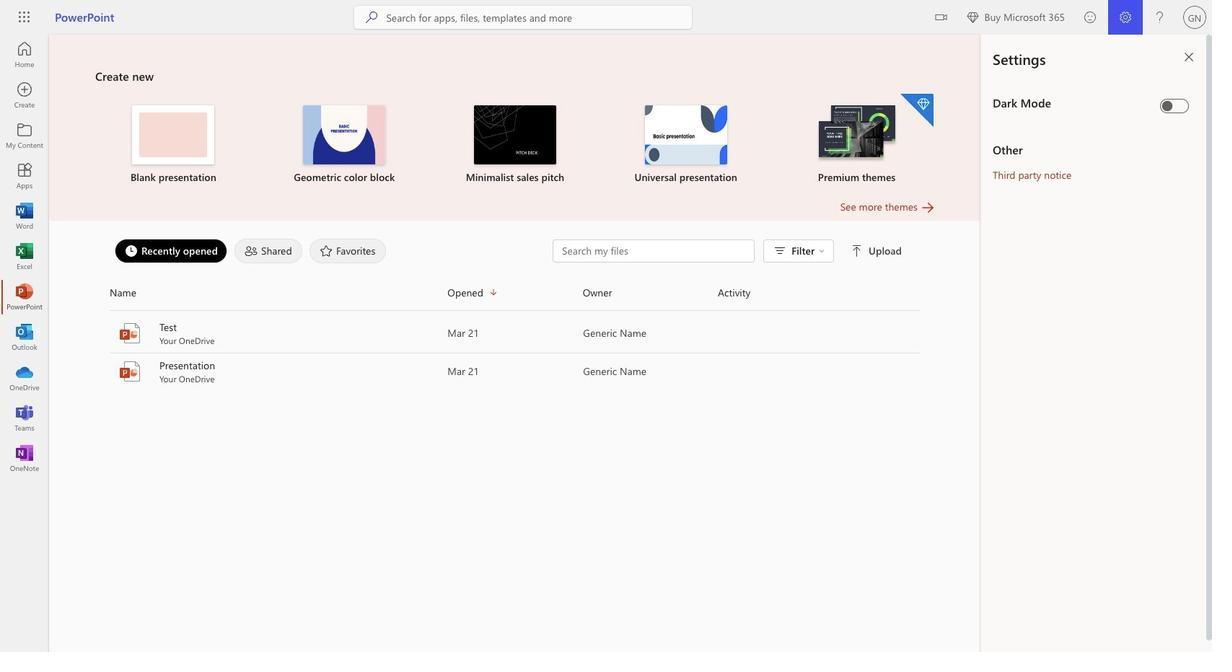 Task type: vqa. For each thing, say whether or not it's contained in the screenshot.
PowerPoint icon inside The Name Test cell
no



Task type: describe. For each thing, give the bounding box(es) containing it.
2 tab from the left
[[231, 239, 306, 263]]

name presentation cell
[[110, 359, 448, 385]]

Search my files text field
[[561, 244, 747, 258]]

teams image
[[17, 411, 32, 426]]

blank presentation element
[[97, 105, 250, 185]]

minimalist sales pitch element
[[439, 105, 592, 185]]

shared element
[[235, 239, 302, 263]]

geometric color block element
[[268, 105, 421, 185]]

dark mode element
[[993, 95, 1155, 111]]

2 region from the left
[[982, 35, 1213, 652]]

name test cell
[[110, 320, 448, 346]]

onedrive image
[[17, 371, 32, 385]]

outlook image
[[17, 331, 32, 345]]

create image
[[17, 88, 32, 102]]

powerpoint image for name test cell
[[118, 322, 141, 345]]

favorites element
[[310, 239, 386, 263]]

3 tab from the left
[[306, 239, 390, 263]]



Task type: locate. For each thing, give the bounding box(es) containing it.
navigation
[[0, 35, 49, 479]]

my content image
[[17, 128, 32, 143]]

main content
[[49, 35, 982, 391]]

powerpoint image
[[17, 290, 32, 305], [118, 322, 141, 345], [118, 360, 141, 383]]

powerpoint image inside "name presentation" cell
[[118, 360, 141, 383]]

premium templates diamond image
[[901, 94, 934, 127]]

Search box. Suggestions appear as you type. search field
[[386, 6, 692, 29]]

apps image
[[17, 169, 32, 183]]

activity, column 4 of 4 column header
[[718, 281, 921, 305]]

other element
[[993, 142, 1195, 158]]

recently opened element
[[115, 239, 227, 263]]

minimalist sales pitch image
[[474, 105, 556, 165]]

gn image
[[1184, 6, 1207, 29]]

application
[[0, 35, 982, 652]]

1 tab from the left
[[111, 239, 231, 263]]

geometric color block image
[[303, 105, 386, 165]]

universal presentation element
[[609, 105, 763, 185]]

universal presentation image
[[645, 105, 727, 165]]

0 vertical spatial powerpoint image
[[17, 290, 32, 305]]

powerpoint image inside name test cell
[[118, 322, 141, 345]]

list
[[95, 92, 935, 199]]

onenote image
[[17, 452, 32, 466]]

premium themes element
[[780, 94, 934, 185]]

1 region from the left
[[938, 35, 1213, 652]]

displaying 2 out of 2 files. status
[[553, 240, 905, 263]]

excel image
[[17, 250, 32, 264]]

tab
[[111, 239, 231, 263], [231, 239, 306, 263], [306, 239, 390, 263]]

region
[[938, 35, 1213, 652], [982, 35, 1213, 652]]

powerpoint image for "name presentation" cell
[[118, 360, 141, 383]]

1 vertical spatial powerpoint image
[[118, 322, 141, 345]]

row
[[110, 281, 921, 311]]

None search field
[[355, 6, 692, 29]]

2 vertical spatial powerpoint image
[[118, 360, 141, 383]]

home image
[[17, 48, 32, 62]]

premium themes image
[[816, 105, 898, 163]]

word image
[[17, 209, 32, 224]]

banner
[[0, 0, 1213, 38]]

tab list
[[111, 235, 553, 267]]



